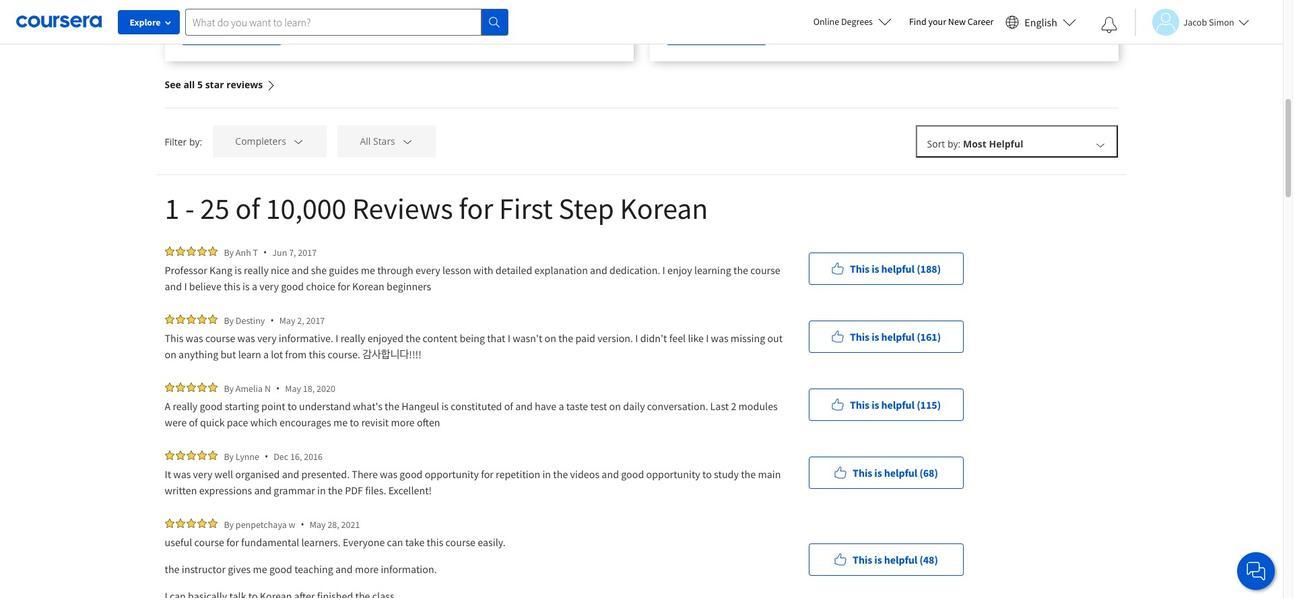 Task type: vqa. For each thing, say whether or not it's contained in the screenshot.
the topmost the in
yes



Task type: describe. For each thing, give the bounding box(es) containing it.
guides
[[329, 263, 359, 277]]

see all 5 star reviews
[[165, 78, 263, 91]]

for up gives
[[227, 536, 239, 549]]

pace
[[227, 416, 248, 429]]

jacob
[[1184, 16, 1208, 28]]

degrees
[[842, 15, 873, 28]]

course inside the professor kang is really nice and she guides me through every lesson with detailed explanation and dedication. i enjoy learning the course and i believe this is a very good choice for korean beginners
[[751, 263, 781, 277]]

was up files.
[[380, 468, 398, 481]]

it
[[165, 468, 171, 481]]

more inside a really good starting point to understand what's the hangeul is constituted of and have a taste test on daily conversation. last 2 modules were of quick pace which encourages me to revisit more often
[[391, 416, 415, 429]]

by: for sort
[[948, 137, 961, 150]]

and down professor
[[165, 280, 182, 293]]

18,
[[303, 382, 315, 395]]

modules
[[739, 400, 778, 413]]

expressions
[[199, 484, 252, 497]]

korean inside the professor kang is really nice and she guides me through every lesson with detailed explanation and dedication. i enjoy learning the course and i believe this is a very good choice for korean beginners
[[352, 280, 385, 293]]

main
[[758, 468, 781, 481]]

chevron down image
[[402, 136, 414, 148]]

• for this is helpful (188)
[[264, 246, 267, 259]]

the left pdf
[[328, 484, 343, 497]]

(115)
[[917, 398, 941, 411]]

see
[[165, 78, 181, 91]]

by anh t • jun 7, 2017
[[224, 246, 317, 259]]

1 vertical spatial of
[[504, 400, 513, 413]]

this is helpful (48)
[[853, 553, 939, 566]]

on inside a really good starting point to understand what's the hangeul is constituted of and have a taste test on daily conversation. last 2 modules were of quick pace which encourages me to revisit more often
[[610, 400, 621, 413]]

this is helpful (68)
[[853, 466, 939, 479]]

very inside the professor kang is really nice and she guides me through every lesson with detailed explanation and dedication. i enjoy learning the course and i believe this is a very good choice for korean beginners
[[260, 280, 279, 293]]

all stars button
[[338, 125, 436, 158]]

content
[[423, 332, 458, 345]]

by destiny • may 2, 2017
[[224, 314, 325, 327]]

• for this is helpful (115)
[[276, 382, 280, 395]]

learning
[[695, 263, 732, 277]]

this is helpful (188)
[[850, 262, 941, 275]]

25
[[200, 190, 230, 227]]

sort
[[928, 137, 946, 150]]

find
[[910, 15, 927, 28]]

• right destiny
[[270, 314, 274, 327]]

1 - 25 of 10,000 reviews for first step korean
[[165, 190, 708, 227]]

the inside the professor kang is really nice and she guides me through every lesson with detailed explanation and dedication. i enjoy learning the course and i believe this is a very good choice for korean beginners
[[734, 263, 749, 277]]

this inside this was course was very informative. i really enjoyed the content being that i wasn't on the paid version. i didn't feel like i was missing out on anything but learn a lot from this course. 감사합니다!!!!
[[309, 348, 326, 361]]

chevron down image inside completers button
[[293, 136, 305, 148]]

through
[[377, 263, 414, 277]]

explanation
[[535, 263, 588, 277]]

most
[[964, 137, 987, 150]]

by: for filter
[[189, 135, 202, 148]]

teaching
[[295, 563, 333, 576]]

nice
[[271, 263, 290, 277]]

coursera image
[[16, 11, 102, 33]]

was right it
[[173, 468, 191, 481]]

everyone
[[343, 536, 385, 549]]

encourages
[[280, 416, 331, 429]]

helpful for (188)
[[882, 262, 915, 275]]

(161)
[[917, 330, 941, 343]]

filter by:
[[165, 135, 202, 148]]

information.
[[381, 563, 437, 576]]

0 horizontal spatial in
[[317, 484, 326, 497]]

1 horizontal spatial to
[[350, 416, 359, 429]]

quick
[[200, 416, 225, 429]]

step
[[559, 190, 614, 227]]

explore button
[[118, 10, 180, 34]]

written
[[165, 484, 197, 497]]

anything
[[179, 348, 219, 361]]

good inside a really good starting point to understand what's the hangeul is constituted of and have a taste test on daily conversation. last 2 modules were of quick pace which encourages me to revisit more often
[[200, 400, 223, 413]]

and down organised at bottom left
[[254, 484, 272, 497]]

1 horizontal spatial on
[[545, 332, 557, 345]]

all
[[360, 135, 371, 148]]

anh
[[236, 246, 251, 258]]

there
[[352, 468, 378, 481]]

this for this is helpful (48)
[[853, 553, 873, 566]]

may for this is helpful (115)
[[285, 382, 301, 395]]

28,
[[328, 519, 339, 531]]

i left enjoy
[[663, 263, 666, 277]]

0 horizontal spatial to
[[288, 400, 297, 413]]

1 horizontal spatial of
[[235, 190, 260, 227]]

was up anything
[[186, 332, 203, 345]]

and up grammar on the left of page
[[282, 468, 299, 481]]

learners.
[[302, 536, 341, 549]]

daily
[[623, 400, 645, 413]]

by for was
[[224, 314, 234, 326]]

What do you want to learn? text field
[[185, 8, 482, 35]]

detailed
[[496, 263, 533, 277]]

show notifications image
[[1102, 17, 1118, 33]]

the instructor gives me good teaching and more information.
[[165, 563, 437, 576]]

paid
[[576, 332, 596, 345]]

gives
[[228, 563, 251, 576]]

taste
[[566, 400, 588, 413]]

this inside the professor kang is really nice and she guides me through every lesson with detailed explanation and dedication. i enjoy learning the course and i believe this is a very good choice for korean beginners
[[224, 280, 241, 293]]

can
[[387, 536, 403, 549]]

may for this is helpful (48)
[[310, 519, 326, 531]]

i right that
[[508, 332, 511, 345]]

2 horizontal spatial this
[[427, 536, 444, 549]]

the left 'paid'
[[559, 332, 574, 345]]

2017 inside the by destiny • may 2, 2017
[[306, 314, 325, 326]]

with
[[474, 263, 494, 277]]

course inside this was course was very informative. i really enjoyed the content being that i wasn't on the paid version. i didn't feel like i was missing out on anything but learn a lot from this course. 감사합니다!!!!
[[205, 332, 235, 345]]

very inside this was course was very informative. i really enjoyed the content being that i wasn't on the paid version. i didn't feel like i was missing out on anything but learn a lot from this course. 감사합니다!!!!
[[257, 332, 277, 345]]

and right videos at the left of the page
[[602, 468, 619, 481]]

professor
[[165, 263, 207, 277]]

point
[[262, 400, 286, 413]]

• for this is helpful (48)
[[301, 518, 304, 531]]

enjoyed
[[368, 332, 404, 345]]

and left 'dedication.'
[[590, 263, 608, 277]]

were
[[165, 416, 187, 429]]

good inside the professor kang is really nice and she guides me through every lesson with detailed explanation and dedication. i enjoy learning the course and i believe this is a very good choice for korean beginners
[[281, 280, 304, 293]]

fundamental
[[241, 536, 299, 549]]

this is helpful (115) button
[[809, 388, 964, 421]]

7,
[[289, 246, 296, 258]]

very inside it was very well organised and presented. there was good opportunity for repetition in the videos and good opportunity to study the main written expressions and grammar in the pdf files. excellent!
[[193, 468, 213, 481]]

helpful
[[989, 137, 1024, 150]]

2
[[731, 400, 737, 413]]

hangeul
[[402, 400, 439, 413]]

english button
[[1001, 0, 1082, 44]]

for inside the professor kang is really nice and she guides me through every lesson with detailed explanation and dedication. i enjoy learning the course and i believe this is a very good choice for korean beginners
[[338, 280, 350, 293]]

often
[[417, 416, 440, 429]]

star
[[205, 78, 224, 91]]

1
[[165, 190, 179, 227]]

jacob simon button
[[1135, 8, 1250, 35]]

out
[[768, 332, 783, 345]]

constituted
[[451, 400, 502, 413]]

i down professor
[[184, 280, 187, 293]]

organised
[[235, 468, 280, 481]]

by amelia n • may 18, 2020
[[224, 382, 335, 395]]

missing
[[731, 332, 766, 345]]



Task type: locate. For each thing, give the bounding box(es) containing it.
2 vertical spatial this
[[427, 536, 444, 549]]

2017 right 7,
[[298, 246, 317, 258]]

a really good starting point to understand what's the hangeul is constituted of and have a taste test on daily conversation. last 2 modules were of quick pace which encourages me to revisit more often
[[165, 400, 780, 429]]

helpful for (48)
[[885, 553, 918, 566]]

by inside by lynne • dec 16, 2016
[[224, 450, 234, 463]]

very left well
[[193, 468, 213, 481]]

of right were
[[189, 416, 198, 429]]

jacob simon
[[1184, 16, 1235, 28]]

2 vertical spatial of
[[189, 416, 198, 429]]

really up the course. at bottom left
[[341, 332, 366, 345]]

• left dec
[[265, 450, 268, 463]]

i left didn't
[[636, 332, 638, 345]]

this down informative.
[[309, 348, 326, 361]]

on left anything
[[165, 348, 176, 361]]

online degrees button
[[803, 7, 903, 36]]

is left (68)
[[875, 466, 882, 479]]

may inside the by destiny • may 2, 2017
[[279, 314, 295, 326]]

0 horizontal spatial really
[[173, 400, 198, 413]]

completers
[[235, 135, 286, 148]]

the right learning in the right top of the page
[[734, 263, 749, 277]]

1 vertical spatial on
[[165, 348, 176, 361]]

• right the t
[[264, 246, 267, 259]]

by up well
[[224, 450, 234, 463]]

test
[[591, 400, 607, 413]]

being
[[460, 332, 485, 345]]

course right learning in the right top of the page
[[751, 263, 781, 277]]

every
[[416, 263, 441, 277]]

this inside this was course was very informative. i really enjoyed the content being that i wasn't on the paid version. i didn't feel like i was missing out on anything but learn a lot from this course. 감사합니다!!!!
[[165, 332, 184, 345]]

is left (115)
[[872, 398, 880, 411]]

course up the but
[[205, 332, 235, 345]]

1 horizontal spatial a
[[263, 348, 269, 361]]

the left main
[[741, 468, 756, 481]]

reviews
[[352, 190, 453, 227]]

a inside the professor kang is really nice and she guides me through every lesson with detailed explanation and dedication. i enjoy learning the course and i believe this is a very good choice for korean beginners
[[252, 280, 257, 293]]

sort by: most helpful
[[928, 137, 1024, 150]]

2 horizontal spatial to
[[703, 468, 712, 481]]

take
[[405, 536, 425, 549]]

dedication.
[[610, 263, 661, 277]]

5
[[197, 78, 203, 91]]

to left the revisit
[[350, 416, 359, 429]]

this right 'take'
[[427, 536, 444, 549]]

in down presented.
[[317, 484, 326, 497]]

for left first
[[459, 190, 494, 227]]

really down the t
[[244, 263, 269, 277]]

career
[[968, 15, 994, 28]]

0 horizontal spatial more
[[355, 563, 379, 576]]

0 horizontal spatial of
[[189, 416, 198, 429]]

is inside this is helpful (115) "button"
[[872, 398, 880, 411]]

this for this was course was very informative. i really enjoyed the content being that i wasn't on the paid version. i didn't feel like i was missing out on anything but learn a lot from this course. 감사합니다!!!!
[[165, 332, 184, 345]]

really right a
[[173, 400, 198, 413]]

helpful left (48)
[[885, 553, 918, 566]]

excellent!
[[389, 484, 432, 497]]

good
[[281, 280, 304, 293], [200, 400, 223, 413], [400, 468, 423, 481], [621, 468, 644, 481], [269, 563, 292, 576]]

this for this is helpful (115)
[[850, 398, 870, 411]]

is inside a really good starting point to understand what's the hangeul is constituted of and have a taste test on daily conversation. last 2 modules were of quick pace which encourages me to revisit more often
[[442, 400, 449, 413]]

1 vertical spatial in
[[317, 484, 326, 497]]

2 horizontal spatial really
[[341, 332, 366, 345]]

• right w
[[301, 518, 304, 531]]

i up the course. at bottom left
[[336, 332, 339, 345]]

helpful left (68)
[[885, 466, 918, 479]]

0 vertical spatial this
[[224, 280, 241, 293]]

may left 28,
[[310, 519, 326, 531]]

for down guides
[[338, 280, 350, 293]]

0 vertical spatial of
[[235, 190, 260, 227]]

your
[[929, 15, 947, 28]]

1 horizontal spatial chevron down image
[[1095, 139, 1107, 151]]

kang
[[209, 263, 233, 277]]

0 vertical spatial really
[[244, 263, 269, 277]]

pdf
[[345, 484, 363, 497]]

by left amelia on the left of page
[[224, 382, 234, 395]]

1 opportunity from the left
[[425, 468, 479, 481]]

2 vertical spatial a
[[559, 400, 564, 413]]

is right kang
[[235, 263, 242, 277]]

1 vertical spatial more
[[355, 563, 379, 576]]

0 vertical spatial very
[[260, 280, 279, 293]]

1 by from the top
[[224, 246, 234, 258]]

informative.
[[279, 332, 334, 345]]

beginners
[[387, 280, 431, 293]]

helpful for (68)
[[885, 466, 918, 479]]

0 horizontal spatial a
[[252, 280, 257, 293]]

the up the revisit
[[385, 400, 400, 413]]

last
[[711, 400, 729, 413]]

believe
[[189, 280, 222, 293]]

reviews
[[226, 78, 263, 91]]

this
[[224, 280, 241, 293], [309, 348, 326, 361], [427, 536, 444, 549]]

is left (161)
[[872, 330, 880, 343]]

1 horizontal spatial opportunity
[[647, 468, 701, 481]]

by for really
[[224, 246, 234, 258]]

2 vertical spatial me
[[253, 563, 267, 576]]

this is helpful (68) button
[[809, 457, 964, 489]]

0 vertical spatial more
[[391, 416, 415, 429]]

may left 18,
[[285, 382, 301, 395]]

0 horizontal spatial on
[[165, 348, 176, 361]]

good down fundamental
[[269, 563, 292, 576]]

0 horizontal spatial korean
[[352, 280, 385, 293]]

may left 2,
[[279, 314, 295, 326]]

grammar
[[274, 484, 315, 497]]

1 horizontal spatial more
[[391, 416, 415, 429]]

korean
[[620, 190, 708, 227], [352, 280, 385, 293]]

opportunity up excellent! in the bottom left of the page
[[425, 468, 479, 481]]

me inside a really good starting point to understand what's the hangeul is constituted of and have a taste test on daily conversation. last 2 modules were of quick pace which encourages me to revisit more often
[[334, 416, 348, 429]]

a left lot
[[263, 348, 269, 361]]

2 by from the top
[[224, 314, 234, 326]]

None search field
[[185, 8, 509, 35]]

1 vertical spatial a
[[263, 348, 269, 361]]

that
[[487, 332, 506, 345]]

helpful left (161)
[[882, 330, 915, 343]]

me right gives
[[253, 563, 267, 576]]

0 horizontal spatial opportunity
[[425, 468, 479, 481]]

very up lot
[[257, 332, 277, 345]]

dec
[[274, 450, 289, 463]]

by: right the filter
[[189, 135, 202, 148]]

to inside it was very well organised and presented. there was good opportunity for repetition in the videos and good opportunity to study the main written expressions and grammar in the pdf files. excellent!
[[703, 468, 712, 481]]

study
[[714, 468, 739, 481]]

2 horizontal spatial a
[[559, 400, 564, 413]]

by inside by amelia n • may 18, 2020
[[224, 382, 234, 395]]

this is helpful (161)
[[850, 330, 941, 343]]

-
[[185, 190, 194, 227]]

1 vertical spatial me
[[334, 416, 348, 429]]

0 vertical spatial on
[[545, 332, 557, 345]]

very down the 'nice'
[[260, 280, 279, 293]]

2 vertical spatial very
[[193, 468, 213, 481]]

4 by from the top
[[224, 450, 234, 463]]

1 horizontal spatial me
[[334, 416, 348, 429]]

is left "(188)"
[[872, 262, 880, 275]]

2 vertical spatial on
[[610, 400, 621, 413]]

filter
[[165, 135, 187, 148]]

very
[[260, 280, 279, 293], [257, 332, 277, 345], [193, 468, 213, 481]]

online degrees
[[814, 15, 873, 28]]

korean down guides
[[352, 280, 385, 293]]

and left she
[[292, 263, 309, 277]]

for left "repetition"
[[481, 468, 494, 481]]

really inside a really good starting point to understand what's the hangeul is constituted of and have a taste test on daily conversation. last 2 modules were of quick pace which encourages me to revisit more often
[[173, 400, 198, 413]]

for inside it was very well organised and presented. there was good opportunity for repetition in the videos and good opportunity to study the main written expressions and grammar in the pdf files. excellent!
[[481, 468, 494, 481]]

1 vertical spatial may
[[285, 382, 301, 395]]

0 vertical spatial korean
[[620, 190, 708, 227]]

more down everyone
[[355, 563, 379, 576]]

course.
[[328, 348, 360, 361]]

by for starting
[[224, 382, 234, 395]]

the inside a really good starting point to understand what's the hangeul is constituted of and have a taste test on daily conversation. last 2 modules were of quick pace which encourages me to revisit more often
[[385, 400, 400, 413]]

0 horizontal spatial by:
[[189, 135, 202, 148]]

in right "repetition"
[[543, 468, 551, 481]]

was
[[186, 332, 203, 345], [238, 332, 255, 345], [711, 332, 729, 345], [173, 468, 191, 481], [380, 468, 398, 481]]

useful
[[165, 536, 192, 549]]

2017 right 2,
[[306, 314, 325, 326]]

helpful left (115)
[[882, 398, 915, 411]]

is inside this is helpful (48) button
[[875, 553, 882, 566]]

find your new career link
[[903, 13, 1001, 30]]

presented.
[[302, 468, 350, 481]]

helpful inside "button"
[[882, 398, 915, 411]]

from
[[285, 348, 307, 361]]

course up instructor
[[194, 536, 224, 549]]

amelia
[[236, 382, 263, 395]]

chevron down image
[[293, 136, 305, 148], [1095, 139, 1107, 151]]

0 vertical spatial me
[[361, 263, 375, 277]]

understand
[[299, 400, 351, 413]]

1 horizontal spatial korean
[[620, 190, 708, 227]]

1 vertical spatial 2017
[[306, 314, 325, 326]]

0 horizontal spatial me
[[253, 563, 267, 576]]

by inside by penpetchaya w • may 28, 2021
[[224, 519, 234, 531]]

really inside this was course was very informative. i really enjoyed the content being that i wasn't on the paid version. i didn't feel like i was missing out on anything but learn a lot from this course. 감사합니다!!!!
[[341, 332, 366, 345]]

choice
[[306, 280, 336, 293]]

2 vertical spatial really
[[173, 400, 198, 413]]

this down kang
[[224, 280, 241, 293]]

by inside the by destiny • may 2, 2017
[[224, 314, 234, 326]]

a inside a really good starting point to understand what's the hangeul is constituted of and have a taste test on daily conversation. last 2 modules were of quick pace which encourages me to revisit more often
[[559, 400, 564, 413]]

was right like
[[711, 332, 729, 345]]

helpful left "(188)"
[[882, 262, 915, 275]]

opportunity left study
[[647, 468, 701, 481]]

this for this is helpful (161)
[[850, 330, 870, 343]]

online
[[814, 15, 840, 28]]

2 horizontal spatial of
[[504, 400, 513, 413]]

5 by from the top
[[224, 519, 234, 531]]

0 vertical spatial may
[[279, 314, 295, 326]]

like
[[688, 332, 704, 345]]

and down useful course for fundamental learners. everyone can take this course easily.
[[336, 563, 353, 576]]

a right 'have' at the bottom of the page
[[559, 400, 564, 413]]

opportunity
[[425, 468, 479, 481], [647, 468, 701, 481]]

and left 'have' at the bottom of the page
[[516, 400, 533, 413]]

this inside this is helpful (115) "button"
[[850, 398, 870, 411]]

the up "감사합니다!!!!"
[[406, 332, 421, 345]]

1 vertical spatial this
[[309, 348, 326, 361]]

by inside by anh t • jun 7, 2017
[[224, 246, 234, 258]]

may inside by amelia n • may 18, 2020
[[285, 382, 301, 395]]

a down the t
[[252, 280, 257, 293]]

me inside the professor kang is really nice and she guides me through every lesson with detailed explanation and dedication. i enjoy learning the course and i believe this is a very good choice for korean beginners
[[361, 263, 375, 277]]

this inside this is helpful (188) button
[[850, 262, 870, 275]]

is right hangeul
[[442, 400, 449, 413]]

conversation.
[[647, 400, 708, 413]]

10,000
[[266, 190, 347, 227]]

1 horizontal spatial in
[[543, 468, 551, 481]]

i right like
[[706, 332, 709, 345]]

this inside 'this is helpful (68)' button
[[853, 466, 873, 479]]

helpful for (115)
[[882, 398, 915, 411]]

learn
[[238, 348, 261, 361]]

chat with us image
[[1246, 561, 1267, 582]]

the left videos at the left of the page
[[553, 468, 568, 481]]

1 horizontal spatial really
[[244, 263, 269, 277]]

by for well
[[224, 450, 234, 463]]

on
[[545, 332, 557, 345], [165, 348, 176, 361], [610, 400, 621, 413]]

0 vertical spatial a
[[252, 280, 257, 293]]

videos
[[570, 468, 600, 481]]

n
[[265, 382, 271, 395]]

english
[[1025, 15, 1058, 29]]

1 vertical spatial very
[[257, 332, 277, 345]]

filled star image
[[176, 247, 185, 256], [208, 247, 217, 256], [165, 315, 174, 324], [186, 315, 196, 324], [197, 315, 207, 324], [208, 315, 217, 324], [197, 383, 207, 392], [165, 451, 174, 460], [176, 451, 185, 460], [186, 451, 196, 460], [197, 451, 207, 460], [208, 451, 217, 460], [186, 519, 196, 528], [208, 519, 217, 528]]

good right videos at the left of the page
[[621, 468, 644, 481]]

0 vertical spatial to
[[288, 400, 297, 413]]

and
[[292, 263, 309, 277], [590, 263, 608, 277], [165, 280, 182, 293], [516, 400, 533, 413], [282, 468, 299, 481], [602, 468, 619, 481], [254, 484, 272, 497], [336, 563, 353, 576]]

all stars
[[360, 135, 395, 148]]

destiny
[[236, 314, 265, 326]]

is inside 'this is helpful (68)' button
[[875, 466, 882, 479]]

2 horizontal spatial on
[[610, 400, 621, 413]]

3 by from the top
[[224, 382, 234, 395]]

by: right sort
[[948, 137, 961, 150]]

good down the 'nice'
[[281, 280, 304, 293]]

really inside the professor kang is really nice and she guides me through every lesson with detailed explanation and dedication. i enjoy learning the course and i believe this is a very good choice for korean beginners
[[244, 263, 269, 277]]

2 vertical spatial to
[[703, 468, 712, 481]]

this for this is helpful (68)
[[853, 466, 873, 479]]

(68)
[[920, 466, 939, 479]]

by left destiny
[[224, 314, 234, 326]]

0 horizontal spatial chevron down image
[[293, 136, 305, 148]]

helpful inside button
[[882, 330, 915, 343]]

to
[[288, 400, 297, 413], [350, 416, 359, 429], [703, 468, 712, 481]]

useful course for fundamental learners. everyone can take this course easily.
[[165, 536, 506, 549]]

the
[[734, 263, 749, 277], [406, 332, 421, 345], [559, 332, 574, 345], [385, 400, 400, 413], [553, 468, 568, 481], [741, 468, 756, 481], [328, 484, 343, 497], [165, 563, 180, 576]]

2 horizontal spatial me
[[361, 263, 375, 277]]

me right guides
[[361, 263, 375, 277]]

2017 inside by anh t • jun 7, 2017
[[298, 246, 317, 258]]

of right 25
[[235, 190, 260, 227]]

and inside a really good starting point to understand what's the hangeul is constituted of and have a taste test on daily conversation. last 2 modules were of quick pace which encourages me to revisit more often
[[516, 400, 533, 413]]

helpful for (161)
[[882, 330, 915, 343]]

by left anh
[[224, 246, 234, 258]]

on right wasn't
[[545, 332, 557, 345]]

0 horizontal spatial this
[[224, 280, 241, 293]]

this for this is helpful (188)
[[850, 262, 870, 275]]

1 vertical spatial korean
[[352, 280, 385, 293]]

by left penpetchaya
[[224, 519, 234, 531]]

to right 'point'
[[288, 400, 297, 413]]

she
[[311, 263, 327, 277]]

a inside this was course was very informative. i really enjoyed the content being that i wasn't on the paid version. i didn't feel like i was missing out on anything but learn a lot from this course. 감사합니다!!!!
[[263, 348, 269, 361]]

more down hangeul
[[391, 416, 415, 429]]

1 horizontal spatial this
[[309, 348, 326, 361]]

2,
[[297, 314, 304, 326]]

is inside this is helpful (188) button
[[872, 262, 880, 275]]

this inside this is helpful (161) button
[[850, 330, 870, 343]]

on right test
[[610, 400, 621, 413]]

1 horizontal spatial by:
[[948, 137, 961, 150]]

the down useful
[[165, 563, 180, 576]]

for
[[459, 190, 494, 227], [338, 280, 350, 293], [481, 468, 494, 481], [227, 536, 239, 549]]

good up excellent! in the bottom left of the page
[[400, 468, 423, 481]]

• right n
[[276, 382, 280, 395]]

course left easily.
[[446, 536, 476, 549]]

is down anh
[[243, 280, 250, 293]]

(48)
[[920, 553, 939, 566]]

filled star image
[[165, 247, 174, 256], [186, 247, 196, 256], [197, 247, 207, 256], [176, 315, 185, 324], [165, 383, 174, 392], [176, 383, 185, 392], [186, 383, 196, 392], [208, 383, 217, 392], [165, 519, 174, 528], [176, 519, 185, 528], [197, 519, 207, 528]]

good up quick
[[200, 400, 223, 413]]

may inside by penpetchaya w • may 28, 2021
[[310, 519, 326, 531]]

was up learn
[[238, 332, 255, 345]]

this inside this is helpful (48) button
[[853, 553, 873, 566]]

this is helpful (115)
[[850, 398, 941, 411]]

of
[[235, 190, 260, 227], [504, 400, 513, 413], [189, 416, 198, 429]]

0 vertical spatial 2017
[[298, 246, 317, 258]]

(188)
[[917, 262, 941, 275]]

is left (48)
[[875, 553, 882, 566]]

korean up enjoy
[[620, 190, 708, 227]]

version.
[[598, 332, 633, 345]]

1 vertical spatial really
[[341, 332, 366, 345]]

to left study
[[703, 468, 712, 481]]

helpful?
[[221, 22, 261, 36]]

is inside this is helpful (161) button
[[872, 330, 880, 343]]

jun
[[272, 246, 287, 258]]

1 vertical spatial to
[[350, 416, 359, 429]]

2 opportunity from the left
[[647, 468, 701, 481]]

really
[[244, 263, 269, 277], [341, 332, 366, 345], [173, 400, 198, 413]]

2 vertical spatial may
[[310, 519, 326, 531]]

0 vertical spatial in
[[543, 468, 551, 481]]



